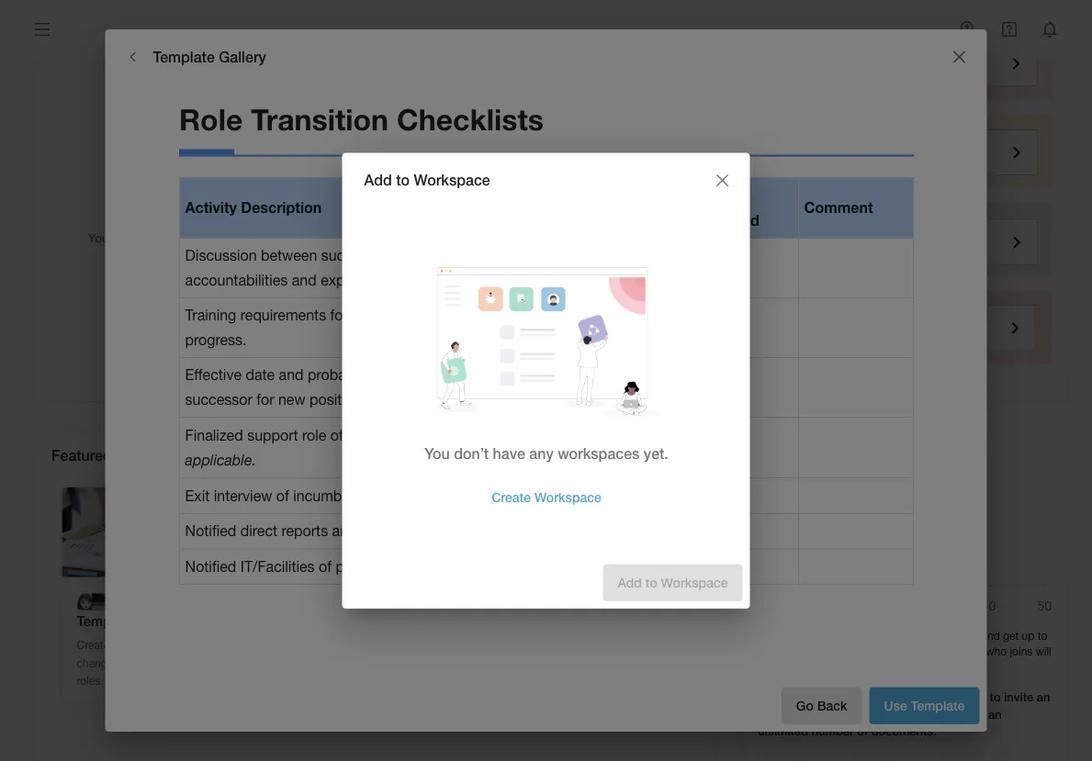 Task type: locate. For each thing, give the bounding box(es) containing it.
any for opened
[[201, 231, 220, 245]]

progress.
[[185, 332, 246, 349]]

2 horizontal spatial plan
[[962, 691, 987, 705]]

create a modern interactive thesis as your work towards your degree.
[[504, 620, 673, 669]]

1 horizontal spatial members
[[872, 708, 923, 722]]

create up change.
[[491, 490, 531, 505]]

1 horizontal spatial for
[[330, 307, 348, 324]]

transition up you don't have any workspaces yet.
[[519, 427, 579, 444]]

workspace down the checklists
[[414, 171, 490, 189]]

allow
[[371, 657, 396, 670]]

and inside training requirements for new position discussed and executed or in progress.
[[510, 307, 535, 324]]

1 vertical spatial unlimited
[[758, 724, 808, 739]]

organization down documents
[[786, 482, 854, 496]]

for down date
[[256, 391, 274, 408]]

1 vertical spatial successor
[[185, 391, 252, 408]]

between down description
[[260, 248, 317, 265]]

on
[[832, 645, 844, 658]]

template inside "use template" button
[[911, 699, 965, 714]]

to down plan. on the right bottom of page
[[904, 661, 914, 674]]

use
[[884, 699, 907, 714]]

0 vertical spatial an
[[1037, 691, 1051, 705]]

2 notified from the top
[[185, 559, 236, 576]]

you left haven't
[[88, 231, 109, 245]]

2 horizontal spatial for
[[889, 447, 907, 465]]

an right invite
[[1037, 691, 1051, 705]]

1 horizontal spatial period
[[584, 427, 626, 444]]

- up workspaces
[[630, 427, 635, 444]]

1 vertical spatial the
[[823, 691, 841, 705]]

create inside create customer survey project documents that allow your team to collaborate and monitor results.
[[290, 639, 323, 652]]

team right the invite at the bottom right
[[787, 630, 812, 643]]

0 horizontal spatial successor
[[185, 391, 252, 408]]

each
[[914, 645, 939, 658]]

you don't have any workspaces yet.
[[424, 445, 668, 462]]

support
[[247, 427, 298, 444]]

workspace down you don't have any workspaces yet.
[[534, 490, 601, 505]]

0 vertical spatial for
[[330, 307, 348, 324]]

who
[[986, 645, 1007, 658]]

0 horizontal spatial workspace
[[414, 171, 490, 189]]

yet. inside dialog
[[643, 445, 668, 462]]

0 vertical spatial any
[[201, 231, 220, 245]]

your
[[877, 630, 899, 643], [519, 638, 540, 651], [613, 638, 635, 651], [399, 657, 421, 670]]

plan up plans
[[170, 594, 198, 611]]

will
[[1036, 645, 1052, 658]]

transition inside dialog
[[519, 427, 579, 444]]

1 horizontal spatial template
[[153, 48, 215, 66]]

established
[[420, 367, 495, 384]]

new left position,
[[531, 248, 558, 265]]

2 vertical spatial for
[[889, 447, 907, 465]]

documents up 10
[[773, 645, 829, 658]]

transition inside create transition plans between changing responsibilities and job roles.
[[112, 639, 158, 652]]

of
[[514, 248, 527, 265], [330, 427, 343, 444], [502, 427, 515, 444], [276, 488, 289, 505], [393, 523, 406, 540], [318, 559, 331, 576], [857, 708, 868, 722], [857, 724, 868, 739]]

0 vertical spatial between
[[260, 248, 317, 265]]

1 vertical spatial members
[[872, 708, 923, 722]]

for
[[330, 307, 348, 324], [256, 391, 274, 408], [889, 447, 907, 465]]

new up support
[[278, 391, 305, 408]]

0 horizontal spatial documents.
[[758, 499, 823, 513]]

period up workspaces
[[584, 427, 626, 444]]

exit
[[185, 488, 209, 505]]

back
[[817, 699, 848, 714]]

0 vertical spatial or
[[604, 307, 617, 324]]

to inside create customer survey project documents that allow your team to collaborate and monitor results.
[[290, 675, 300, 688]]

number down the pro at right bottom
[[812, 708, 854, 722]]

the left the pro at right bottom
[[823, 691, 841, 705]]

0 vertical spatial the
[[847, 645, 863, 658]]

1 vertical spatial or
[[894, 691, 905, 705]]

0 vertical spatial incumbent
[[347, 427, 416, 444]]

yet. right workspaces
[[643, 445, 668, 462]]

create up as
[[504, 620, 537, 633]]

1 horizontal spatial transition
[[519, 427, 579, 444]]

1 vertical spatial you
[[424, 445, 449, 462]]

the inside upgrade to the pro plan or business plan to invite an unlimited number of members and create an unlimited number of documents.
[[823, 691, 841, 705]]

50
[[786, 447, 802, 465], [758, 645, 770, 658]]

- right conducted
[[522, 488, 528, 505]]

0 vertical spatial organization
[[786, 482, 854, 496]]

yet. for you don't have any workspaces yet.
[[643, 445, 668, 462]]

for inside training requirements for new position discussed and executed or in progress.
[[330, 307, 348, 324]]

towards
[[570, 638, 610, 651]]

0 vertical spatial successor
[[321, 248, 388, 265]]

0 vertical spatial notified
[[185, 523, 236, 540]]

activity
[[185, 199, 236, 217]]

0 horizontal spatial for
[[256, 391, 274, 408]]

your up plan. on the right bottom of page
[[877, 630, 899, 643]]

staff
[[361, 523, 389, 540]]

customer
[[326, 639, 373, 652]]

0 horizontal spatial the
[[823, 691, 841, 705]]

if
[[639, 427, 647, 444], [532, 487, 539, 505]]

members up on
[[815, 630, 861, 643]]

documents. inside upgrade to the pro plan or business plan to invite an unlimited number of members and create an unlimited number of documents.
[[872, 724, 937, 739]]

0 horizontal spatial team
[[424, 657, 449, 670]]

and left executed
[[510, 307, 535, 324]]

incumbent up reports
[[293, 488, 362, 505]]

your inside create customer survey project documents that allow your team to collaborate and monitor results.
[[399, 657, 421, 670]]

successor
[[321, 248, 388, 265], [185, 391, 252, 408]]

use template button
[[870, 688, 980, 725]]

more
[[817, 661, 843, 674]]

1 vertical spatial between
[[191, 639, 233, 652]]

1 horizontal spatial -
[[630, 427, 635, 444]]

responsibilities
[[125, 657, 198, 670]]

upgrade
[[758, 691, 806, 705]]

that
[[349, 657, 368, 670]]

0 horizontal spatial template
[[77, 613, 135, 630]]

training
[[185, 307, 236, 324]]

0 vertical spatial number
[[812, 708, 854, 722]]

free
[[866, 645, 884, 658]]

notified down exit
[[185, 523, 236, 540]]

discussion
[[185, 248, 256, 265]]

organization
[[786, 482, 854, 496], [919, 630, 979, 643]]

successor down effective
[[185, 391, 252, 408]]

1 number from the top
[[812, 708, 854, 722]]

between up job
[[191, 639, 233, 652]]

members inside invite team members to your bit organization and get up to 50 documents on the free plan. each member who joins will give you 10 more documents to use.
[[815, 630, 861, 643]]

survey
[[376, 639, 408, 652]]

1 vertical spatial organization
[[919, 630, 979, 643]]

1 vertical spatial template
[[77, 613, 135, 630]]

if inside if applicable.
[[639, 427, 647, 444]]

documents. down use
[[872, 724, 937, 739]]

documents. inside your organization has created documents.
[[758, 499, 823, 513]]

1 horizontal spatial 50
[[786, 447, 802, 465]]

dialog
[[342, 153, 750, 609]]

new
[[421, 248, 448, 265], [531, 248, 558, 265], [352, 307, 379, 324], [278, 391, 305, 408]]

organization up member
[[919, 630, 979, 643]]

0 horizontal spatial you
[[88, 231, 109, 245]]

0 horizontal spatial yet.
[[289, 231, 309, 245]]

0 vertical spatial you
[[88, 231, 109, 245]]

team up results.
[[424, 657, 449, 670]]

👩🏻💻transition plan template image
[[62, 489, 261, 578]]

1 vertical spatial -
[[522, 488, 528, 505]]

0 vertical spatial team
[[787, 630, 812, 643]]

0 vertical spatial template
[[153, 48, 215, 66]]

1 vertical spatial documents.
[[872, 724, 937, 739]]

members
[[815, 630, 861, 643], [872, 708, 923, 722]]

👩🏻💻transition plan template
[[77, 594, 198, 630]]

members down business
[[872, 708, 923, 722]]

and inside create customer survey project documents that allow your team to collaborate and monitor results.
[[361, 675, 380, 688]]

0 horizontal spatial or
[[604, 307, 617, 324]]

the inside invite team members to your bit organization and get up to 50 documents on the free plan. each member who joins will give you 10 more documents to use.
[[847, 645, 863, 658]]

or left in
[[604, 307, 617, 324]]

1 horizontal spatial between
[[260, 248, 317, 265]]

0 horizontal spatial transition
[[112, 639, 158, 652]]

joins
[[1010, 645, 1033, 658]]

exit interview of incumbent scheduled / conducted - if applicable
[[185, 487, 611, 505]]

for left free
[[889, 447, 907, 465]]

0 horizontal spatial any
[[201, 231, 220, 245]]

plan right the pro at right bottom
[[866, 691, 891, 705]]

incumbent left over
[[347, 427, 416, 444]]

create up "changing"
[[77, 639, 109, 652]]

to up free
[[864, 630, 874, 643]]

incumbent inside exit interview of incumbent scheduled / conducted - if applicable
[[293, 488, 362, 505]]

for down expectations.
[[330, 307, 348, 324]]

1 vertical spatial if
[[532, 487, 539, 505]]

0 vertical spatial members
[[815, 630, 861, 643]]

and down business
[[927, 708, 947, 722]]

you down over
[[424, 445, 449, 462]]

organization inside invite team members to your bit organization and get up to 50 documents on the free plan. each member who joins will give you 10 more documents to use.
[[919, 630, 979, 643]]

direct
[[240, 523, 277, 540]]

unlimited down "go"
[[758, 724, 808, 739]]

0 horizontal spatial 50
[[758, 645, 770, 658]]

position down discussion between successor and new manager of new position, accountabilities and expectations.
[[383, 307, 435, 324]]

upon
[[578, 367, 611, 384]]

new down expectations.
[[352, 307, 379, 324]]

finalized support role of incumbent over course of transition period -
[[185, 427, 639, 444]]

and left access
[[449, 559, 474, 576]]

1 horizontal spatial yet.
[[643, 445, 668, 462]]

monitor
[[383, 675, 421, 688]]

to right up
[[1038, 630, 1048, 643]]

create down survey at the left bottom of page
[[290, 639, 323, 652]]

0 horizontal spatial members
[[815, 630, 861, 643]]

position down /
[[410, 523, 462, 540]]

1 vertical spatial incumbent
[[293, 488, 362, 505]]

applicable.
[[185, 451, 256, 469]]

1 vertical spatial period
[[584, 427, 626, 444]]

0 horizontal spatial an
[[989, 708, 1002, 722]]

and
[[392, 248, 417, 265], [291, 272, 316, 289], [510, 307, 535, 324], [278, 367, 303, 384], [500, 367, 524, 384], [332, 523, 357, 540], [449, 559, 474, 576], [982, 630, 1000, 643], [201, 657, 220, 670], [361, 675, 380, 688], [927, 708, 947, 722]]

give
[[758, 661, 778, 674]]

1 vertical spatial team
[[424, 657, 449, 670]]

yet. for you haven't opened any documents yet.
[[289, 231, 309, 245]]

0 vertical spatial transition
[[519, 427, 579, 444]]

create
[[951, 708, 985, 722]]

0 horizontal spatial if
[[532, 487, 539, 505]]

successor up expectations.
[[321, 248, 388, 265]]

free
[[911, 447, 941, 465]]

to left collaborate
[[290, 675, 300, 688]]

1 horizontal spatial any
[[529, 445, 553, 462]]

and up requirements
[[291, 272, 316, 289]]

position.
[[309, 391, 365, 408]]

any right have
[[529, 445, 553, 462]]

the right on
[[847, 645, 863, 658]]

plan
[[170, 594, 198, 611], [866, 691, 891, 705], [962, 691, 987, 705]]

1 horizontal spatial the
[[847, 645, 863, 658]]

successor inside effective date and probation period established and agreed upon by successor for new position.
[[185, 391, 252, 408]]

documents down free
[[846, 661, 901, 674]]

probation
[[307, 367, 370, 384]]

haven't
[[112, 231, 152, 245]]

1 horizontal spatial organization
[[919, 630, 979, 643]]

and left agreed
[[500, 367, 524, 384]]

period
[[374, 367, 416, 384], [584, 427, 626, 444]]

notified for notified direct reports and staff of position change.
[[185, 523, 236, 540]]

customer
[[308, 594, 370, 611]]

unlimited
[[758, 708, 808, 722], [758, 724, 808, 739]]

has
[[857, 482, 877, 496]]

1 horizontal spatial documents.
[[872, 724, 937, 739]]

1 horizontal spatial you
[[424, 445, 449, 462]]

to right add
[[396, 171, 410, 189]]

50 up give at the bottom right of the page
[[758, 645, 770, 658]]

an
[[1037, 691, 1051, 705], [989, 708, 1002, 722]]

create inside create transition plans between changing responsibilities and job roles.
[[77, 639, 109, 652]]

documents up collaborate
[[290, 657, 346, 670]]

transition up the responsibilities
[[112, 639, 158, 652]]

an right create
[[989, 708, 1002, 722]]

1 vertical spatial yet.
[[643, 445, 668, 462]]

and up expectations.
[[392, 248, 417, 265]]

unlimited down upgrade
[[758, 708, 808, 722]]

and up who
[[982, 630, 1000, 643]]

2 vertical spatial template
[[911, 699, 965, 714]]

2 horizontal spatial template
[[911, 699, 965, 714]]

go back button
[[782, 688, 862, 725]]

as
[[504, 638, 516, 651]]

plan up create
[[962, 691, 987, 705]]

1 horizontal spatial or
[[894, 691, 905, 705]]

position
[[383, 307, 435, 324], [410, 523, 462, 540]]

and left job
[[201, 657, 220, 670]]

documents down the activity description
[[224, 231, 286, 245]]

1 notified from the top
[[185, 523, 236, 540]]

for inside effective date and probation period established and agreed upon by successor for new position.
[[256, 391, 274, 408]]

and right date
[[278, 367, 303, 384]]

1 horizontal spatial team
[[787, 630, 812, 643]]

manager
[[452, 248, 510, 265]]

role transition checklists
[[179, 102, 543, 137]]

0 vertical spatial documents.
[[758, 499, 823, 513]]

business
[[909, 691, 959, 705]]

0 vertical spatial unlimited
[[758, 708, 808, 722]]

discussion between successor and new manager of new position, accountabilities and expectations.
[[185, 248, 623, 289]]

create inside create a modern interactive thesis as your work towards your degree.
[[504, 620, 537, 633]]

effective date and probation period established and agreed upon by successor for new position.
[[185, 367, 636, 408]]

you
[[781, 661, 799, 674]]

1 vertical spatial any
[[529, 445, 553, 462]]

team
[[787, 630, 812, 643], [424, 657, 449, 670]]

1 vertical spatial number
[[812, 724, 854, 739]]

0 horizontal spatial -
[[522, 488, 528, 505]]

0 horizontal spatial period
[[374, 367, 416, 384]]

1 horizontal spatial successor
[[321, 248, 388, 265]]

1 vertical spatial for
[[256, 391, 274, 408]]

number down "back" at the bottom right
[[812, 724, 854, 739]]

activity description
[[185, 199, 321, 217]]

period down training requirements for new position discussed and executed or in progress.
[[374, 367, 416, 384]]

template gallery
[[153, 48, 266, 66]]

documents. down your
[[758, 499, 823, 513]]

conducted
[[447, 488, 518, 505]]

or left business
[[894, 691, 905, 705]]

any up discussion at the top left of the page
[[201, 231, 220, 245]]

1 horizontal spatial workspace
[[534, 490, 601, 505]]

transition
[[519, 427, 579, 444], [112, 639, 158, 652]]

50 right get
[[786, 447, 802, 465]]

0 vertical spatial yet.
[[289, 231, 309, 245]]

between inside create transition plans between changing responsibilities and job roles.
[[191, 639, 233, 652]]

opened
[[156, 231, 197, 245]]

0 vertical spatial position
[[383, 307, 435, 324]]

1 vertical spatial notified
[[185, 559, 236, 576]]

0 vertical spatial period
[[374, 367, 416, 384]]

and down that
[[361, 675, 380, 688]]

yet. down description
[[289, 231, 309, 245]]

0 horizontal spatial organization
[[786, 482, 854, 496]]

0 horizontal spatial between
[[191, 639, 233, 652]]

1 vertical spatial transition
[[112, 639, 158, 652]]

you inside dialog
[[424, 445, 449, 462]]

0 horizontal spatial plan
[[170, 594, 198, 611]]

2 number from the top
[[812, 724, 854, 739]]

and inside upgrade to the pro plan or business plan to invite an unlimited number of members and create an unlimited number of documents.
[[927, 708, 947, 722]]

1 horizontal spatial if
[[639, 427, 647, 444]]

your up monitor
[[399, 657, 421, 670]]

templates
[[116, 447, 185, 465]]

0 vertical spatial if
[[639, 427, 647, 444]]

1 vertical spatial 50
[[758, 645, 770, 658]]

notified left it/facilities
[[185, 559, 236, 576]]



Task type: describe. For each thing, give the bounding box(es) containing it.
access
[[478, 559, 524, 576]]

2 unlimited from the top
[[758, 724, 808, 739]]

role
[[302, 427, 326, 444]]

plan.
[[887, 645, 911, 658]]

description
[[241, 199, 321, 217]]

0 vertical spatial -
[[630, 427, 635, 444]]

position inside training requirements for new position discussed and executed or in progress.
[[383, 307, 435, 324]]

don't
[[454, 445, 488, 462]]

template inside 👩🏻💻transition plan template
[[77, 613, 135, 630]]

0 vertical spatial workspace
[[414, 171, 490, 189]]

/
[[438, 488, 443, 505]]

of inside exit interview of incumbent scheduled / conducted - if applicable
[[276, 488, 289, 505]]

notified for notified it/facilities of pending location and access changes.
[[185, 559, 236, 576]]

create workspace
[[491, 490, 601, 505]]

expectations.
[[320, 272, 409, 289]]

1 vertical spatial position
[[410, 523, 462, 540]]

work
[[543, 638, 567, 651]]

new inside effective date and probation period established and agreed upon by successor for new position.
[[278, 391, 305, 408]]

📞 customer satisfaction survey image
[[276, 489, 475, 578]]

checklists
[[396, 102, 543, 137]]

👩🏻💻transition
[[77, 594, 166, 611]]

go back
[[796, 699, 848, 714]]

to down 10
[[809, 691, 820, 705]]

create workspace link
[[477, 479, 616, 516]]

1 vertical spatial workspace
[[534, 490, 601, 505]]

0 vertical spatial 50
[[786, 447, 802, 465]]

add
[[364, 171, 392, 189]]

and inside create transition plans between changing responsibilities and job roles.
[[201, 657, 220, 670]]

of inside discussion between successor and new manager of new position, accountabilities and expectations.
[[514, 248, 527, 265]]

changes.
[[528, 559, 588, 576]]

50 inside invite team members to your bit organization and get up to 50 documents on the free plan. each member who joins will give you 10 more documents to use.
[[758, 645, 770, 658]]

dialog containing add to workspace
[[342, 153, 750, 609]]

featured
[[51, 447, 112, 465]]

successor inside discussion between successor and new manager of new position, accountabilities and expectations.
[[321, 248, 388, 265]]

create for 🎓thesis
[[504, 620, 537, 633]]

finalized
[[185, 427, 243, 444]]

executed
[[539, 307, 600, 324]]

created
[[880, 482, 922, 496]]

between inside discussion between successor and new manager of new position, accountabilities and expectations.
[[260, 248, 317, 265]]

discussed
[[439, 307, 506, 324]]

role
[[179, 102, 242, 137]]

collaborate
[[303, 675, 358, 688]]

use template
[[884, 699, 965, 714]]

a
[[540, 620, 546, 633]]

agreed
[[528, 367, 574, 384]]

completed
[[682, 212, 759, 229]]

your inside invite team members to your bit organization and get up to 50 documents on the free plan. each member who joins will give you 10 more documents to use.
[[877, 630, 899, 643]]

documents inside create customer survey project documents that allow your team to collaborate and monitor results.
[[290, 657, 346, 670]]

get
[[1003, 630, 1019, 643]]

create transition plans between changing responsibilities and job roles.
[[77, 639, 238, 688]]

or inside training requirements for new position discussed and executed or in progress.
[[604, 307, 617, 324]]

- inside exit interview of incumbent scheduled / conducted - if applicable
[[522, 488, 528, 505]]

plan inside 👩🏻💻transition plan template
[[170, 594, 198, 611]]

in
[[621, 307, 633, 324]]

new inside training requirements for new position discussed and executed or in progress.
[[352, 307, 379, 324]]

you for you don't have any workspaces yet.
[[424, 445, 449, 462]]

create customer survey project documents that allow your team to collaborate and monitor results.
[[290, 639, 459, 688]]

get 50 documents for free
[[758, 447, 941, 465]]

plans
[[161, 639, 188, 652]]

role transition checklists dialog
[[105, 29, 987, 732]]

any for have
[[529, 445, 553, 462]]

1 horizontal spatial an
[[1037, 691, 1051, 705]]

or inside upgrade to the pro plan or business plan to invite an unlimited number of members and create an unlimited number of documents.
[[894, 691, 905, 705]]

🎓thesis
[[504, 594, 559, 611]]

applicable
[[544, 487, 611, 505]]

📞
[[290, 594, 304, 611]]

satisfaction
[[374, 594, 449, 611]]

notified direct reports and staff of position change.
[[185, 523, 519, 540]]

get
[[758, 447, 782, 465]]

training requirements for new position discussed and executed or in progress.
[[185, 307, 637, 349]]

1 unlimited from the top
[[758, 708, 808, 722]]

scheduled
[[366, 488, 434, 505]]

to left invite
[[990, 691, 1001, 705]]

position,
[[562, 248, 619, 265]]

your organization has created documents.
[[758, 482, 926, 513]]

if applicable.
[[185, 427, 651, 469]]

you for you haven't opened any documents yet.
[[88, 231, 109, 245]]

organization inside your organization has created documents.
[[786, 482, 854, 496]]

invite team members to your bit organization and get up to 50 documents on the free plan. each member who joins will give you 10 more documents to use.
[[758, 630, 1052, 674]]

reports
[[281, 523, 328, 540]]

invite
[[758, 630, 784, 643]]

date
[[245, 367, 274, 384]]

📞 customer satisfaction survey
[[290, 594, 449, 630]]

team inside invite team members to your bit organization and get up to 50 documents on the free plan. each member who joins will give you 10 more documents to use.
[[787, 630, 812, 643]]

create for 📞 customer satisfaction survey
[[290, 639, 323, 652]]

over
[[421, 427, 449, 444]]

1 vertical spatial an
[[989, 708, 1002, 722]]

member
[[942, 645, 983, 658]]

results.
[[424, 675, 459, 688]]

gallery
[[219, 48, 266, 66]]

members inside upgrade to the pro plan or business plan to invite an unlimited number of members and create an unlimited number of documents.
[[872, 708, 923, 722]]

project
[[411, 639, 445, 652]]

accountabilities
[[185, 272, 287, 289]]

1 horizontal spatial plan
[[866, 691, 891, 705]]

up
[[1022, 630, 1035, 643]]

add to workspace
[[364, 171, 490, 189]]

period inside effective date and probation period established and agreed upon by successor for new position.
[[374, 367, 416, 384]]

use.
[[917, 661, 938, 674]]

notified it/facilities of pending location and access changes.
[[185, 559, 588, 576]]

and inside invite team members to your bit organization and get up to 50 documents on the free plan. each member who joins will give you 10 more documents to use.
[[982, 630, 1000, 643]]

pro
[[844, 691, 863, 705]]

interview
[[213, 488, 272, 505]]

🎓thesis image
[[489, 489, 688, 578]]

job
[[223, 657, 238, 670]]

changing
[[77, 657, 122, 670]]

workspaces
[[557, 445, 639, 462]]

upgrade to the pro plan or business plan to invite an unlimited number of members and create an unlimited number of documents.
[[758, 691, 1051, 739]]

new left the 'manager'
[[421, 248, 448, 265]]

effective
[[185, 367, 241, 384]]

create for 👩🏻💻transition plan template
[[77, 639, 109, 652]]

go
[[796, 699, 814, 714]]

your down interactive
[[613, 638, 635, 651]]

and left staff
[[332, 523, 357, 540]]

team inside create customer survey project documents that allow your team to collaborate and monitor results.
[[424, 657, 449, 670]]

your up 'degree.'
[[519, 638, 540, 651]]

interactive
[[590, 620, 641, 633]]

degree.
[[504, 656, 541, 669]]



Task type: vqa. For each thing, say whether or not it's contained in the screenshot.
Settings link
no



